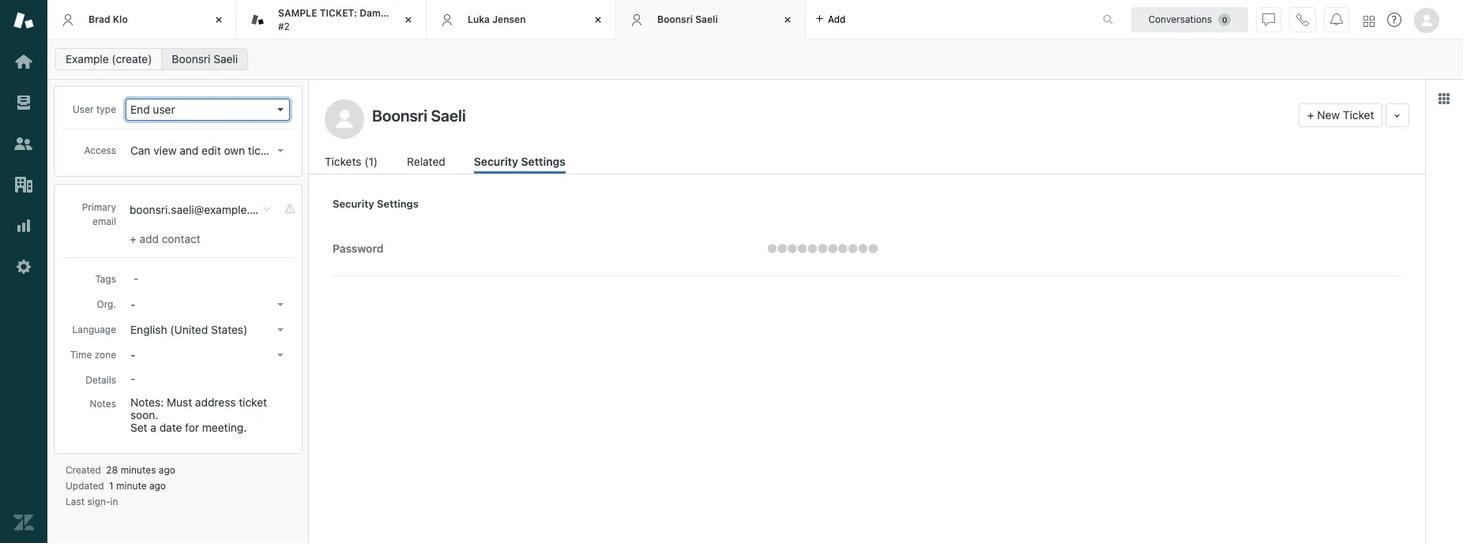 Task type: locate. For each thing, give the bounding box(es) containing it.
1 arrow down image from the top
[[277, 108, 284, 111]]

set
[[130, 421, 147, 435]]

1 horizontal spatial close image
[[590, 12, 606, 28]]

1 vertical spatial boonsri
[[172, 52, 211, 66]]

time zone
[[70, 349, 116, 361]]

boonsri saeli tab
[[617, 0, 806, 40]]

1 arrow down image from the top
[[277, 149, 284, 153]]

close image left luka
[[401, 12, 417, 28]]

boonsri saeli up secondary "element"
[[658, 13, 718, 25]]

address
[[195, 396, 236, 409]]

0 horizontal spatial add
[[139, 232, 159, 246]]

0 vertical spatial boonsri saeli
[[658, 13, 718, 25]]

user type
[[73, 104, 116, 115]]

end
[[130, 103, 150, 116]]

ago right minutes on the left bottom of the page
[[159, 465, 175, 477]]

arrow down image right the states)
[[277, 329, 284, 332]]

-
[[130, 298, 136, 311], [130, 349, 136, 362]]

brad klo tab
[[47, 0, 237, 40]]

+ left contact
[[130, 232, 136, 246]]

email
[[93, 216, 116, 228]]

1 horizontal spatial boonsri saeli
[[658, 13, 718, 25]]

- button up english (united states) button
[[126, 294, 290, 316]]

1 horizontal spatial add
[[828, 13, 846, 25]]

+ inside + new ticket button
[[1308, 108, 1315, 122]]

0 vertical spatial arrow down image
[[277, 149, 284, 153]]

arrow down image inside can view and edit own tickets only button
[[277, 149, 284, 153]]

tickets
[[325, 155, 362, 168]]

0 vertical spatial saeli
[[696, 13, 718, 25]]

- field
[[127, 270, 290, 287]]

+
[[1308, 108, 1315, 122], [130, 232, 136, 246]]

3 arrow down image from the top
[[277, 354, 284, 357]]

user
[[73, 104, 94, 115]]

boonsri
[[658, 13, 693, 25], [172, 52, 211, 66]]

conversations
[[1149, 13, 1213, 25]]

0 horizontal spatial security
[[333, 198, 374, 210]]

jensen
[[493, 13, 526, 25]]

notes:
[[130, 396, 164, 409]]

1 vertical spatial boonsri saeli
[[172, 52, 238, 66]]

1 vertical spatial -
[[130, 349, 136, 362]]

- right zone
[[130, 349, 136, 362]]

1 horizontal spatial close image
[[780, 12, 796, 28]]

related link
[[407, 153, 448, 174]]

close image
[[401, 12, 417, 28], [780, 12, 796, 28]]

- button for org.
[[126, 294, 290, 316]]

security settings link
[[474, 153, 566, 174]]

arrow down image down - field
[[277, 304, 284, 307]]

- button down english (united states) button
[[126, 345, 290, 367]]

views image
[[13, 92, 34, 113]]

2 arrow down image from the top
[[277, 329, 284, 332]]

and
[[180, 144, 199, 157]]

1 vertical spatial security
[[333, 198, 374, 210]]

- right "org."
[[130, 298, 136, 311]]

new
[[1318, 108, 1341, 122]]

tickets
[[248, 144, 282, 157]]

saeli up end user button
[[214, 52, 238, 66]]

- for time zone
[[130, 349, 136, 362]]

secondary element
[[47, 43, 1464, 75]]

1 close image from the left
[[401, 12, 417, 28]]

0 horizontal spatial boonsri
[[172, 52, 211, 66]]

arrow down image for can view and edit own tickets only
[[277, 149, 284, 153]]

org.
[[97, 299, 116, 311]]

0 vertical spatial +
[[1308, 108, 1315, 122]]

0 horizontal spatial close image
[[211, 12, 227, 28]]

0 vertical spatial security settings
[[474, 155, 566, 168]]

1 horizontal spatial security settings
[[474, 155, 566, 168]]

zendesk products image
[[1364, 15, 1375, 26]]

1 - button from the top
[[126, 294, 290, 316]]

arrow down image down english (united states) button
[[277, 354, 284, 357]]

ticket
[[1344, 108, 1375, 122]]

type
[[96, 104, 116, 115]]

close image inside luka jensen tab
[[590, 12, 606, 28]]

0 horizontal spatial settings
[[377, 198, 419, 210]]

arrow down image left only
[[277, 149, 284, 153]]

luka jensen tab
[[427, 0, 617, 40]]

example (create)
[[66, 52, 152, 66]]

security settings
[[474, 155, 566, 168], [333, 198, 419, 210]]

1 vertical spatial arrow down image
[[277, 304, 284, 307]]

1 horizontal spatial security
[[474, 155, 519, 168]]

security right related link
[[474, 155, 519, 168]]

close image left "add" dropdown button
[[780, 12, 796, 28]]

0 horizontal spatial security settings
[[333, 198, 419, 210]]

0 vertical spatial boonsri
[[658, 13, 693, 25]]

states)
[[211, 323, 248, 337]]

boonsri saeli inside tab
[[658, 13, 718, 25]]

boonsri inside boonsri saeli link
[[172, 52, 211, 66]]

1 vertical spatial arrow down image
[[277, 329, 284, 332]]

organizations image
[[13, 175, 34, 195]]

1 horizontal spatial boonsri
[[658, 13, 693, 25]]

can view and edit own tickets only button
[[126, 140, 306, 162]]

minute
[[116, 481, 147, 492]]

2 - button from the top
[[126, 345, 290, 367]]

details
[[85, 375, 116, 387]]

0 horizontal spatial saeli
[[214, 52, 238, 66]]

boonsri saeli
[[658, 13, 718, 25], [172, 52, 238, 66]]

saeli up secondary "element"
[[696, 13, 718, 25]]

close image
[[211, 12, 227, 28], [590, 12, 606, 28]]

boonsri saeli up end user button
[[172, 52, 238, 66]]

customers image
[[13, 134, 34, 154]]

apps image
[[1439, 92, 1451, 105]]

1 vertical spatial security settings
[[333, 198, 419, 210]]

2 arrow down image from the top
[[277, 304, 284, 307]]

arrow down image
[[277, 108, 284, 111], [277, 304, 284, 307], [277, 354, 284, 357]]

primary
[[82, 202, 116, 213]]

must
[[167, 396, 192, 409]]

get help image
[[1388, 13, 1402, 27]]

end user
[[130, 103, 175, 116]]

created 28 minutes ago updated 1 minute ago last sign-in
[[66, 465, 175, 508]]

close image inside boonsri saeli tab
[[780, 12, 796, 28]]

0 horizontal spatial +
[[130, 232, 136, 246]]

arrow down image inside end user button
[[277, 108, 284, 111]]

english (united states) button
[[126, 319, 290, 341]]

1 horizontal spatial saeli
[[696, 13, 718, 25]]

1
[[109, 481, 114, 492]]

0 horizontal spatial close image
[[401, 12, 417, 28]]

in
[[110, 496, 118, 508]]

- for org.
[[130, 298, 136, 311]]

meeting.
[[202, 421, 247, 435]]

zone
[[95, 349, 116, 361]]

close image for brad klo
[[211, 12, 227, 28]]

boonsri.saeli@example.com
[[130, 203, 272, 217]]

2 close image from the left
[[780, 12, 796, 28]]

password
[[333, 243, 384, 255]]

conversations button
[[1132, 7, 1249, 32]]

view
[[154, 144, 177, 157]]

2 close image from the left
[[590, 12, 606, 28]]

close image for luka jensen
[[590, 12, 606, 28]]

- button
[[126, 294, 290, 316], [126, 345, 290, 367]]

2 vertical spatial arrow down image
[[277, 354, 284, 357]]

2 - from the top
[[130, 349, 136, 362]]

None text field
[[368, 104, 1293, 127]]

arrow down image
[[277, 149, 284, 153], [277, 329, 284, 332]]

0 vertical spatial settings
[[521, 155, 566, 168]]

security down tickets (1) link
[[333, 198, 374, 210]]

boonsri saeli inside secondary "element"
[[172, 52, 238, 66]]

tab
[[237, 0, 443, 40]]

ago
[[159, 465, 175, 477], [149, 481, 166, 492]]

1 - from the top
[[130, 298, 136, 311]]

security
[[474, 155, 519, 168], [333, 198, 374, 210]]

0 vertical spatial -
[[130, 298, 136, 311]]

add
[[828, 13, 846, 25], [139, 232, 159, 246]]

0 vertical spatial add
[[828, 13, 846, 25]]

tickets (1) link
[[325, 153, 381, 174]]

arrow down image up tickets
[[277, 108, 284, 111]]

0 vertical spatial - button
[[126, 294, 290, 316]]

ago down minutes on the left bottom of the page
[[149, 481, 166, 492]]

for
[[185, 421, 199, 435]]

+ for + add contact
[[130, 232, 136, 246]]

- button for time zone
[[126, 345, 290, 367]]

1 horizontal spatial +
[[1308, 108, 1315, 122]]

1 close image from the left
[[211, 12, 227, 28]]

can
[[130, 144, 151, 157]]

0 vertical spatial ago
[[159, 465, 175, 477]]

arrow down image for english (united states)
[[277, 329, 284, 332]]

damaged
[[360, 7, 404, 19]]

1 vertical spatial saeli
[[214, 52, 238, 66]]

arrow down image inside english (united states) button
[[277, 329, 284, 332]]

ticket
[[239, 396, 267, 409]]

1 vertical spatial +
[[130, 232, 136, 246]]

+ left new
[[1308, 108, 1315, 122]]

tickets (1)
[[325, 155, 378, 168]]

1 vertical spatial - button
[[126, 345, 290, 367]]

example (create) button
[[55, 48, 162, 70]]

brad
[[89, 13, 110, 25]]

0 horizontal spatial boonsri saeli
[[172, 52, 238, 66]]

0 vertical spatial arrow down image
[[277, 108, 284, 111]]

sample
[[278, 7, 317, 19]]

notes
[[90, 398, 116, 410]]

ticket:
[[320, 7, 357, 19]]

1 vertical spatial settings
[[377, 198, 419, 210]]

brad klo
[[89, 13, 128, 25]]

saeli
[[696, 13, 718, 25], [214, 52, 238, 66]]

luka
[[468, 13, 490, 25]]

close image inside brad klo tab
[[211, 12, 227, 28]]

notes: must address ticket soon. set a date for meeting.
[[130, 396, 270, 435]]



Task type: vqa. For each thing, say whether or not it's contained in the screenshot.
the leftmost +
yes



Task type: describe. For each thing, give the bounding box(es) containing it.
updated
[[66, 481, 104, 492]]

(1)
[[365, 155, 378, 168]]

add inside dropdown button
[[828, 13, 846, 25]]

own
[[224, 144, 245, 157]]

+ for + new ticket
[[1308, 108, 1315, 122]]

sample ticket: damaged product #2
[[278, 7, 443, 32]]

tab containing sample ticket: damaged product
[[237, 0, 443, 40]]

boonsri inside boonsri saeli tab
[[658, 13, 693, 25]]

get started image
[[13, 51, 34, 72]]

boonsri saeli link
[[162, 48, 248, 70]]

notifications image
[[1331, 13, 1344, 26]]

example
[[66, 52, 109, 66]]

sign-
[[87, 496, 110, 508]]

1 vertical spatial add
[[139, 232, 159, 246]]

language
[[72, 324, 116, 336]]

arrow down image for zone
[[277, 354, 284, 357]]

0 vertical spatial security
[[474, 155, 519, 168]]

saeli inside secondary "element"
[[214, 52, 238, 66]]

minutes
[[121, 465, 156, 477]]

can view and edit own tickets only
[[130, 144, 306, 157]]

●●●●●●●●●●●
[[768, 242, 879, 255]]

zendesk image
[[13, 513, 34, 534]]

primary email
[[82, 202, 116, 228]]

last
[[66, 496, 85, 508]]

related
[[407, 155, 446, 168]]

main element
[[0, 0, 47, 544]]

english (united states)
[[130, 323, 248, 337]]

edit
[[202, 144, 221, 157]]

english
[[130, 323, 167, 337]]

+ new ticket
[[1308, 108, 1375, 122]]

(create)
[[112, 52, 152, 66]]

admin image
[[13, 257, 34, 277]]

time
[[70, 349, 92, 361]]

product
[[406, 7, 443, 19]]

a
[[150, 421, 156, 435]]

only
[[285, 144, 306, 157]]

user
[[153, 103, 175, 116]]

luka jensen
[[468, 13, 526, 25]]

1 horizontal spatial settings
[[521, 155, 566, 168]]

date
[[159, 421, 182, 435]]

#2
[[278, 20, 290, 32]]

tabs tab list
[[47, 0, 1087, 40]]

saeli inside tab
[[696, 13, 718, 25]]

28
[[106, 465, 118, 477]]

add button
[[806, 0, 856, 39]]

contact
[[162, 232, 201, 246]]

end user button
[[126, 99, 290, 121]]

zendesk support image
[[13, 10, 34, 31]]

+ new ticket button
[[1299, 104, 1384, 127]]

1 vertical spatial ago
[[149, 481, 166, 492]]

(united
[[170, 323, 208, 337]]

+ add contact
[[130, 232, 201, 246]]

tags
[[95, 273, 116, 285]]

soon.
[[130, 409, 158, 422]]

button displays agent's chat status as invisible. image
[[1263, 13, 1276, 26]]

access
[[84, 145, 116, 157]]

created
[[66, 465, 101, 477]]

arrow down image for type
[[277, 108, 284, 111]]

klo
[[113, 13, 128, 25]]

reporting image
[[13, 216, 34, 236]]



